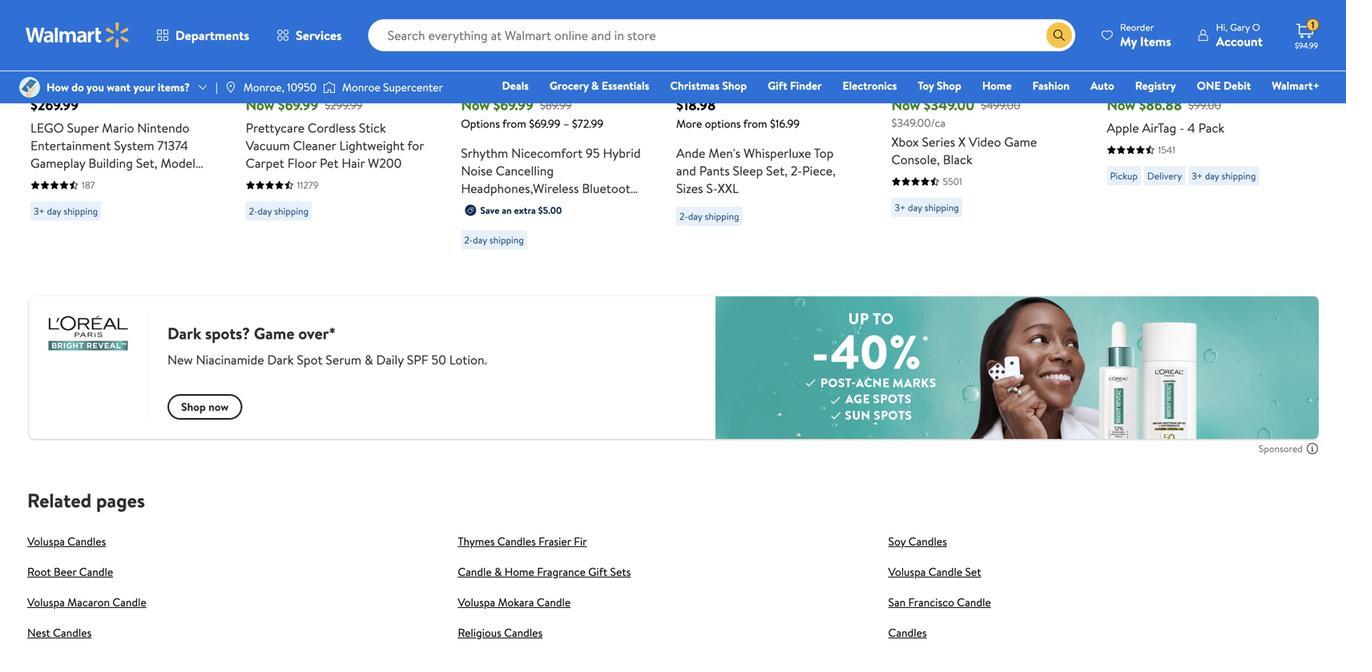 Task type: locate. For each thing, give the bounding box(es) containing it.
1 horizontal spatial home
[[982, 78, 1012, 93]]

voluspa down root
[[27, 595, 65, 610]]

–
[[563, 116, 569, 131]]

root beer candle link
[[27, 564, 113, 580]]

sponsored left 'ad disclaimer and feedback' icon
[[1259, 442, 1303, 456]]

2 vertical spatial gift
[[588, 564, 608, 580]]

1 horizontal spatial 2-day shipping
[[464, 233, 524, 247]]

3+ day shipping
[[1192, 169, 1256, 183], [895, 201, 959, 214], [34, 204, 98, 218]]

&
[[591, 78, 599, 93], [495, 564, 502, 580]]

pet
[[320, 154, 339, 172]]

1 horizontal spatial sponsored
[[1259, 442, 1303, 456]]

soy
[[888, 534, 906, 549]]

add button up 'how'
[[30, 33, 92, 65]]

0 vertical spatial for
[[408, 137, 424, 154]]

1 from from the left
[[502, 116, 526, 131]]

day for $349.00
[[908, 201, 922, 214]]

1 horizontal spatial 3+ day shipping
[[895, 201, 959, 214]]

nest
[[27, 625, 50, 641]]

xbox series x video game console, black image
[[892, 0, 1041, 52]]

1 now from the left
[[246, 95, 274, 115]]

$89.99
[[540, 97, 572, 113]]

voluspa for voluspa mokara candle
[[458, 595, 495, 610]]

christmas shop link
[[663, 77, 754, 94]]

add to cart image
[[37, 40, 56, 59], [898, 40, 917, 59], [1113, 40, 1133, 59]]

from inside $18.98 more options from $16.99
[[743, 116, 767, 131]]

& up voluspa mokara candle
[[495, 564, 502, 580]]

set, left the diy
[[136, 154, 157, 172]]

nicecomfort
[[511, 144, 583, 162]]

1 shop from the left
[[722, 78, 747, 93]]

1 vertical spatial for
[[54, 172, 70, 190]]

hair
[[342, 154, 365, 172]]

candles down "mokara"
[[504, 625, 543, 641]]

now for now $349.00
[[892, 95, 920, 115]]

candle & home fragrance gift sets link
[[458, 564, 631, 580]]

add button
[[30, 33, 92, 65], [246, 33, 307, 65], [892, 33, 953, 65], [1107, 33, 1168, 65]]

options link for ande
[[676, 33, 747, 65]]

now down monroe,
[[246, 95, 274, 115]]

mokara
[[498, 595, 534, 610]]

4 add from the left
[[1133, 40, 1156, 58]]

3+ left the idea
[[34, 204, 45, 218]]

hybrid
[[603, 144, 641, 162]]

candles right nest
[[53, 625, 92, 641]]

product group
[[30, 0, 210, 256], [246, 0, 426, 256], [461, 0, 641, 256], [676, 0, 856, 256], [892, 0, 1072, 256], [1107, 0, 1287, 256]]

set,
[[136, 154, 157, 172], [766, 162, 788, 180]]

options up christmas shop link
[[689, 40, 734, 58]]

2 shop from the left
[[937, 78, 962, 93]]

add up 'toy'
[[917, 40, 940, 58]]

0 horizontal spatial 3+ day shipping
[[34, 204, 98, 218]]

day down the mode,hd
[[473, 233, 487, 247]]

srhythm nicecomfort 95 hybrid noise cancelling headphones,wireless bluetooth headset with transparency mode,hd sound image
[[461, 0, 610, 52]]

registry link
[[1128, 77, 1183, 94]]

diy
[[161, 172, 180, 190]]

Walmart Site-Wide search field
[[368, 19, 1075, 51]]

0 horizontal spatial from
[[502, 116, 526, 131]]

shipping down xxl
[[705, 210, 739, 223]]

0 horizontal spatial 2-day shipping
[[249, 204, 309, 218]]

headphones,wireless
[[461, 180, 579, 197]]

voluspa up root
[[27, 534, 65, 549]]

christmas
[[670, 78, 720, 93]]

& inside grocery & essentials link
[[591, 78, 599, 93]]

 image
[[323, 79, 336, 95], [224, 81, 237, 94]]

fir
[[574, 534, 587, 549]]

thymes candles frasier fir
[[458, 534, 587, 549]]

2 horizontal spatial 3+ day shipping
[[1192, 169, 1256, 183]]

voluspa for voluspa candles
[[27, 534, 65, 549]]

$69.99 down 10950
[[278, 95, 318, 115]]

1 add to cart image from the left
[[37, 40, 56, 59]]

religious candles link
[[458, 625, 543, 641]]

toy shop link
[[911, 77, 969, 94]]

home up $499.00
[[982, 78, 1012, 93]]

options link up christmas shop link
[[676, 33, 747, 65]]

shipping
[[1222, 169, 1256, 183], [925, 201, 959, 214], [63, 204, 98, 218], [274, 204, 309, 218], [705, 210, 739, 223], [490, 233, 524, 247]]

95
[[586, 144, 600, 162]]

0 horizontal spatial set,
[[136, 154, 157, 172]]

 image right | at top
[[224, 81, 237, 94]]

1 horizontal spatial shop
[[937, 78, 962, 93]]

fashion
[[1033, 78, 1070, 93]]

options up 'deals' "link"
[[474, 40, 519, 58]]

walmart image
[[26, 22, 130, 48]]

now for now $86.88
[[1107, 95, 1136, 115]]

3+ day shipping down pack
[[1192, 169, 1256, 183]]

add button for lego
[[30, 33, 92, 65]]

options up 'srhythm'
[[461, 116, 500, 131]]

now down 'toy'
[[892, 95, 920, 115]]

0 horizontal spatial options link
[[461, 33, 532, 65]]

3+ right 'delivery'
[[1192, 169, 1203, 183]]

electronics link
[[836, 77, 904, 94]]

shop up $349.00
[[937, 78, 962, 93]]

add to cart image up toy shop link
[[898, 40, 917, 59]]

electronics
[[843, 78, 897, 93]]

1 vertical spatial gift
[[30, 207, 52, 225]]

whisperluxe
[[744, 144, 811, 162]]

candles up root beer candle
[[67, 534, 106, 549]]

product group containing now $349.00
[[892, 0, 1072, 256]]

0 horizontal spatial &
[[495, 564, 502, 580]]

floor
[[287, 154, 317, 172]]

gift left sets
[[588, 564, 608, 580]]

$69.99 inside the now $69.99 $299.99 prettycare cordless stick vacuum cleaner lightweight for carpet floor pet hair w200
[[278, 95, 318, 115]]

1 horizontal spatial set,
[[766, 162, 788, 180]]

0 horizontal spatial for
[[54, 172, 70, 190]]

2 options link from the left
[[676, 33, 747, 65]]

day right 'delivery'
[[1205, 169, 1219, 183]]

1 add from the left
[[56, 40, 79, 58]]

$99.00
[[1189, 97, 1222, 113]]

|
[[216, 79, 218, 95]]

shipping down 187 at the top left of page
[[63, 204, 98, 218]]

christmas shop
[[670, 78, 747, 93]]

71374
[[157, 137, 188, 154]]

now inside now $86.88 $99.00 apple airtag - 4 pack
[[1107, 95, 1136, 115]]

your
[[133, 79, 155, 95]]

1 horizontal spatial  image
[[323, 79, 336, 95]]

set, inside $269.99 lego super mario nintendo entertainment system 71374 gameplay building set, model kits for adults to build, diy creative activity, collectible gift idea
[[136, 154, 157, 172]]

3+ down "console,"
[[895, 201, 906, 214]]

cordless
[[308, 119, 356, 137]]

stick
[[359, 119, 386, 137]]

day down "console,"
[[908, 201, 922, 214]]

candle for root beer candle
[[79, 564, 113, 580]]

shipping down 11279
[[274, 204, 309, 218]]

0 vertical spatial gift
[[768, 78, 787, 93]]

10950
[[287, 79, 317, 95]]

0 horizontal spatial home
[[505, 564, 534, 580]]

now up 'srhythm'
[[461, 95, 490, 115]]

add button up monroe, 10950
[[246, 33, 307, 65]]

add button up registry
[[1107, 33, 1168, 65]]

now inside the now $69.99 $299.99 prettycare cordless stick vacuum cleaner lightweight for carpet floor pet hair w200
[[246, 95, 274, 115]]

game
[[1004, 133, 1037, 151]]

from down deals
[[502, 116, 526, 131]]

now inside sponsored now $69.99 $89.99 options from $69.99 – $72.99
[[461, 95, 490, 115]]

1 add button from the left
[[30, 33, 92, 65]]

candle down fragrance
[[537, 595, 571, 610]]

options link
[[461, 33, 532, 65], [676, 33, 747, 65]]

fashion link
[[1025, 77, 1077, 94]]

3+
[[1192, 169, 1203, 183], [895, 201, 906, 214], [34, 204, 45, 218]]

11279
[[297, 178, 319, 192]]

1 options link from the left
[[461, 33, 532, 65]]

from left $16.99 on the top
[[743, 116, 767, 131]]

$69.99 left '–'
[[529, 116, 561, 131]]

add up 'how'
[[56, 40, 79, 58]]

options for ande
[[689, 40, 734, 58]]

2 horizontal spatial add to cart image
[[1113, 40, 1133, 59]]

add button for $69.99
[[246, 33, 307, 65]]

ande men's whisperluxe top and pants sleep set, 2-piece, sizes s-xxl image
[[676, 0, 825, 52]]

1 horizontal spatial gift
[[588, 564, 608, 580]]

candle for voluspa macaron candle
[[112, 595, 146, 610]]

1 horizontal spatial options link
[[676, 33, 747, 65]]

shipping down the mode,hd
[[490, 233, 524, 247]]

$18.98 more options from $16.99
[[676, 95, 800, 131]]

0 horizontal spatial  image
[[224, 81, 237, 94]]

xxl
[[718, 180, 739, 197]]

prettycare
[[246, 119, 305, 137]]

6 product group from the left
[[1107, 0, 1287, 256]]

$69.99 down deals
[[493, 95, 534, 115]]

1 vertical spatial home
[[505, 564, 534, 580]]

2 from from the left
[[743, 116, 767, 131]]

candle
[[79, 564, 113, 580], [458, 564, 492, 580], [929, 564, 963, 580], [112, 595, 146, 610], [537, 595, 571, 610], [957, 595, 991, 610]]

0 horizontal spatial add to cart image
[[37, 40, 56, 59]]

now $69.99 $299.99 prettycare cordless stick vacuum cleaner lightweight for carpet floor pet hair w200
[[246, 95, 424, 172]]

sponsored inside sponsored now $69.99 $89.99 options from $69.99 – $72.99
[[461, 78, 505, 91]]

add down "reorder" at the top right
[[1133, 40, 1156, 58]]

more
[[676, 116, 702, 131]]

home down thymes candles frasier fir
[[505, 564, 534, 580]]

transparency
[[537, 197, 609, 215]]

2 add button from the left
[[246, 33, 307, 65]]

4 add button from the left
[[1107, 33, 1168, 65]]

set, right 'sleep'
[[766, 162, 788, 180]]

gift left the idea
[[30, 207, 52, 225]]

gift
[[768, 78, 787, 93], [30, 207, 52, 225], [588, 564, 608, 580]]

mario
[[102, 119, 134, 137]]

5501
[[943, 175, 962, 188]]

add button up 'toy'
[[892, 33, 953, 65]]

for right w200
[[408, 137, 424, 154]]

1 horizontal spatial for
[[408, 137, 424, 154]]

shipping for lego
[[63, 204, 98, 218]]

creative
[[30, 190, 78, 207]]

now up apple
[[1107, 95, 1136, 115]]

candles for soy
[[909, 534, 947, 549]]

vacuum
[[246, 137, 290, 154]]

 image for monroe, 10950
[[224, 81, 237, 94]]

candle right the macaron
[[112, 595, 146, 610]]

an
[[502, 204, 512, 217]]

1 horizontal spatial from
[[743, 116, 767, 131]]

2- down the mode,hd
[[464, 233, 473, 247]]

4 product group from the left
[[676, 0, 856, 256]]

$499.00
[[981, 97, 1021, 113]]

0 horizontal spatial 3+
[[34, 204, 45, 218]]

lego super mario nintendo entertainment system 71374 gameplay building set, model kits for adults to build, diy creative activity, collectible gift idea image
[[30, 0, 180, 52]]

candles left frasier
[[497, 534, 536, 549]]

day for $69.99
[[258, 204, 272, 218]]

departments button
[[143, 16, 263, 54]]

day down sizes
[[688, 210, 703, 223]]

day down the kits
[[47, 204, 61, 218]]

3 add button from the left
[[892, 33, 953, 65]]

gary
[[1230, 20, 1250, 34]]

add to cart image down "reorder" at the top right
[[1113, 40, 1133, 59]]

options inside sponsored now $69.99 $89.99 options from $69.99 – $72.99
[[461, 116, 500, 131]]

1 vertical spatial sponsored
[[1259, 442, 1303, 456]]

0 vertical spatial &
[[591, 78, 599, 93]]

2 horizontal spatial gift
[[768, 78, 787, 93]]

shop
[[722, 78, 747, 93], [937, 78, 962, 93]]

fragrance
[[537, 564, 586, 580]]

4 now from the left
[[1107, 95, 1136, 115]]

beer
[[54, 564, 76, 580]]

candle right beer
[[79, 564, 113, 580]]

1 horizontal spatial add to cart image
[[898, 40, 917, 59]]

& for grocery
[[591, 78, 599, 93]]

lego
[[30, 119, 64, 137]]

walmart+
[[1272, 78, 1320, 93]]

0 horizontal spatial gift
[[30, 207, 52, 225]]

5 product group from the left
[[892, 0, 1072, 256]]

candles for religious
[[504, 625, 543, 641]]

ande men's whisperluxe top and pants sleep set, 2-piece, sizes s-xxl
[[676, 144, 836, 197]]

grocery & essentials
[[550, 78, 649, 93]]

for right the kits
[[54, 172, 70, 190]]

carpet
[[246, 154, 284, 172]]

3 add from the left
[[917, 40, 940, 58]]

0 vertical spatial home
[[982, 78, 1012, 93]]

shipping down 5501
[[925, 201, 959, 214]]

$18.98
[[676, 95, 716, 115]]

options link for srhythm
[[461, 33, 532, 65]]

3+ day shipping down 5501
[[895, 201, 959, 214]]

gift right plaid 'icon'
[[768, 78, 787, 93]]

2 horizontal spatial 2-day shipping
[[680, 210, 739, 223]]

3+ day shipping down 187 at the top left of page
[[34, 204, 98, 218]]

add up monroe, 10950
[[271, 40, 294, 58]]

candle for san francisco candle
[[957, 595, 991, 610]]

 image up $299.99
[[323, 79, 336, 95]]

& right grocery
[[591, 78, 599, 93]]

2 now from the left
[[461, 95, 490, 115]]

1 product group from the left
[[30, 0, 210, 256]]

3 product group from the left
[[461, 0, 641, 256]]

sponsored now $69.99 $89.99 options from $69.99 – $72.99
[[461, 78, 604, 131]]

0 horizontal spatial shop
[[722, 78, 747, 93]]

now for now $69.99
[[246, 95, 274, 115]]

0 horizontal spatial sponsored
[[461, 78, 505, 91]]

options link up 'deals' "link"
[[461, 33, 532, 65]]

1 horizontal spatial 3+
[[895, 201, 906, 214]]

monroe supercenter
[[342, 79, 443, 95]]

3 add to cart image from the left
[[1113, 40, 1133, 59]]

day
[[1205, 169, 1219, 183], [908, 201, 922, 214], [47, 204, 61, 218], [258, 204, 272, 218], [688, 210, 703, 223], [473, 233, 487, 247]]

day down carpet
[[258, 204, 272, 218]]

candles right the soy
[[909, 534, 947, 549]]

now inside now $349.00 $499.00 $349.00/ca xbox series x video game console, black
[[892, 95, 920, 115]]

1 horizontal spatial &
[[591, 78, 599, 93]]

s-
[[706, 180, 718, 197]]

add to cart image up 'how'
[[37, 40, 56, 59]]

candles for thymes
[[497, 534, 536, 549]]

1 vertical spatial &
[[495, 564, 502, 580]]

shipping for $69.99
[[274, 204, 309, 218]]

2- left 'top'
[[791, 162, 802, 180]]

top
[[814, 144, 834, 162]]

voluspa up religious
[[458, 595, 495, 610]]

2-day shipping down the mode,hd
[[464, 233, 524, 247]]

candle down set
[[957, 595, 991, 610]]

candles link
[[888, 625, 927, 641]]

2-day shipping down 11279
[[249, 204, 309, 218]]

3 now from the left
[[892, 95, 920, 115]]

2 add to cart image from the left
[[898, 40, 917, 59]]

0 vertical spatial sponsored
[[461, 78, 505, 91]]

add to cart image for lego
[[37, 40, 56, 59]]

2-day shipping down s-
[[680, 210, 739, 223]]

registry
[[1135, 78, 1176, 93]]

shop up $18.98 more options from $16.99
[[722, 78, 747, 93]]

voluspa down the soy
[[888, 564, 926, 580]]

 image
[[19, 77, 40, 98]]

hi, gary o account
[[1216, 20, 1263, 50]]

sponsored up 'srhythm'
[[461, 78, 505, 91]]



Task type: describe. For each thing, give the bounding box(es) containing it.
cleaner
[[293, 137, 336, 154]]

home link
[[975, 77, 1019, 94]]

pages
[[96, 487, 145, 514]]

san
[[888, 595, 906, 610]]

monroe, 10950
[[243, 79, 317, 95]]

add to cart image for $86.88
[[1113, 40, 1133, 59]]

shipping for more
[[705, 210, 739, 223]]

deals
[[502, 78, 529, 93]]

sound
[[518, 215, 553, 232]]

candle left set
[[929, 564, 963, 580]]

sponsored for sponsored
[[1259, 442, 1303, 456]]

to
[[112, 172, 124, 190]]

candles for nest
[[53, 625, 92, 641]]

religious candles
[[458, 625, 543, 641]]

nest candles link
[[27, 625, 92, 641]]

related pages
[[27, 487, 145, 514]]

series
[[922, 133, 955, 151]]

pack
[[1199, 119, 1225, 137]]

sleep
[[733, 162, 763, 180]]

2- down sizes
[[680, 210, 688, 223]]

2- inside ande men's whisperluxe top and pants sleep set, 2-piece, sizes s-xxl
[[791, 162, 802, 180]]

candles for voluspa
[[67, 534, 106, 549]]

reorder my items
[[1120, 20, 1171, 50]]

gift inside $269.99 lego super mario nintendo entertainment system 71374 gameplay building set, model kits for adults to build, diy creative activity, collectible gift idea
[[30, 207, 52, 225]]

search icon image
[[1053, 29, 1066, 42]]

kits
[[30, 172, 51, 190]]

voluspa for voluspa macaron candle
[[27, 595, 65, 610]]

$94.99
[[1295, 40, 1318, 51]]

candle down thymes
[[458, 564, 492, 580]]

hi,
[[1216, 20, 1228, 34]]

day for lego
[[47, 204, 61, 218]]

gift inside the gift finder link
[[768, 78, 787, 93]]

black
[[943, 151, 973, 168]]

supercenter
[[383, 79, 443, 95]]

add for $349.00
[[917, 40, 940, 58]]

3+ day shipping for lego
[[34, 204, 98, 218]]

reorder
[[1120, 20, 1154, 34]]

related
[[27, 487, 92, 514]]

add button for $349.00
[[892, 33, 953, 65]]

shipping down pack
[[1222, 169, 1256, 183]]

2 add from the left
[[271, 40, 294, 58]]

entertainment
[[30, 137, 111, 154]]

add to cart image for $349.00
[[898, 40, 917, 59]]

apple airtag - 4 pack image
[[1107, 0, 1256, 52]]

headset
[[461, 197, 507, 215]]

candle for voluspa mokara candle
[[537, 595, 571, 610]]

services
[[296, 26, 342, 44]]

$5.00
[[538, 204, 562, 217]]

finder
[[790, 78, 822, 93]]

nest candles
[[27, 625, 92, 641]]

plaid image
[[746, 78, 759, 91]]

options
[[705, 116, 741, 131]]

soy candles
[[888, 534, 947, 549]]

piece,
[[802, 162, 836, 180]]

one debit
[[1197, 78, 1251, 93]]

set, inside ande men's whisperluxe top and pants sleep set, 2-piece, sizes s-xxl
[[766, 162, 788, 180]]

shop for christmas shop
[[722, 78, 747, 93]]

shipping for $349.00
[[925, 201, 959, 214]]

want
[[107, 79, 131, 95]]

shop for toy shop
[[937, 78, 962, 93]]

toy
[[918, 78, 934, 93]]

from inside sponsored now $69.99 $89.99 options from $69.99 – $72.99
[[502, 116, 526, 131]]

san francisco candle link
[[888, 595, 991, 610]]

candle & home fragrance gift sets
[[458, 564, 631, 580]]

1541
[[1158, 143, 1176, 157]]

now $349.00 $499.00 $349.00/ca xbox series x video game console, black
[[892, 95, 1037, 168]]

Search search field
[[368, 19, 1075, 51]]

lightweight
[[339, 137, 405, 154]]

3+ for $349.00
[[895, 201, 906, 214]]

bluetooth
[[582, 180, 637, 197]]

apple
[[1107, 119, 1139, 137]]

voluspa mokara candle link
[[458, 595, 571, 610]]

san francisco candle
[[888, 595, 991, 610]]

add for $86.88
[[1133, 40, 1156, 58]]

sponsored for sponsored now $69.99 $89.99 options from $69.99 – $72.99
[[461, 78, 505, 91]]

voluspa macaron candle
[[27, 595, 146, 610]]

cancelling
[[496, 162, 554, 180]]

for inside the now $69.99 $299.99 prettycare cordless stick vacuum cleaner lightweight for carpet floor pet hair w200
[[408, 137, 424, 154]]

departments
[[176, 26, 249, 44]]

you
[[87, 79, 104, 95]]

& for candle
[[495, 564, 502, 580]]

3+ day shipping for $349.00
[[895, 201, 959, 214]]

$269.99 lego super mario nintendo entertainment system 71374 gameplay building set, model kits for adults to build, diy creative activity, collectible gift idea
[[30, 95, 195, 225]]

walmart+ link
[[1265, 77, 1327, 94]]

video
[[969, 133, 1001, 151]]

2-day shipping for $69.99
[[249, 204, 309, 218]]

voluspa macaron candle link
[[27, 595, 146, 610]]

adults
[[74, 172, 109, 190]]

ande
[[676, 144, 706, 162]]

2- down carpet
[[249, 204, 258, 218]]

options for srhythm
[[474, 40, 519, 58]]

4
[[1188, 119, 1196, 137]]

$349.00
[[924, 95, 975, 115]]

macaron
[[67, 595, 110, 610]]

add for lego
[[56, 40, 79, 58]]

$86.88
[[1139, 95, 1182, 115]]

extra
[[514, 204, 536, 217]]

deals link
[[495, 77, 536, 94]]

product group containing $269.99
[[30, 0, 210, 256]]

for inside $269.99 lego super mario nintendo entertainment system 71374 gameplay building set, model kits for adults to build, diy creative activity, collectible gift idea
[[54, 172, 70, 190]]

activity,
[[81, 190, 126, 207]]

debit
[[1224, 78, 1251, 93]]

how do you want your items?
[[46, 79, 190, 95]]

prettycare cordless stick vacuum cleaner lightweight for carpet floor pet hair w200 image
[[246, 0, 395, 52]]

add button for $86.88
[[1107, 33, 1168, 65]]

candles down the san
[[888, 625, 927, 641]]

my
[[1120, 32, 1137, 50]]

super
[[67, 119, 99, 137]]

srhythm nicecomfort 95 hybrid noise cancelling headphones,wireless bluetooth headset with transparency mode,hd sound
[[461, 144, 641, 232]]

 image for monroe supercenter
[[323, 79, 336, 95]]

xbox
[[892, 133, 919, 151]]

oxford plaid peacoat space dye image
[[774, 78, 786, 91]]

ad disclaimer and feedback image
[[1306, 442, 1319, 455]]

gameplay
[[30, 154, 85, 172]]

day for more
[[688, 210, 703, 223]]

w200
[[368, 154, 402, 172]]

voluspa candle set
[[888, 564, 981, 580]]

product group containing $18.98
[[676, 0, 856, 256]]

console,
[[892, 151, 940, 168]]

2-day shipping for more
[[680, 210, 739, 223]]

3+ for lego
[[34, 204, 45, 218]]

2 product group from the left
[[246, 0, 426, 256]]

1
[[1311, 18, 1315, 32]]

frasier
[[539, 534, 571, 549]]

2 horizontal spatial 3+
[[1192, 169, 1203, 183]]

product group containing now $86.88
[[1107, 0, 1287, 256]]

voluspa for voluspa candle set
[[888, 564, 926, 580]]



Task type: vqa. For each thing, say whether or not it's contained in the screenshot.
3+ day shipping to the right
yes



